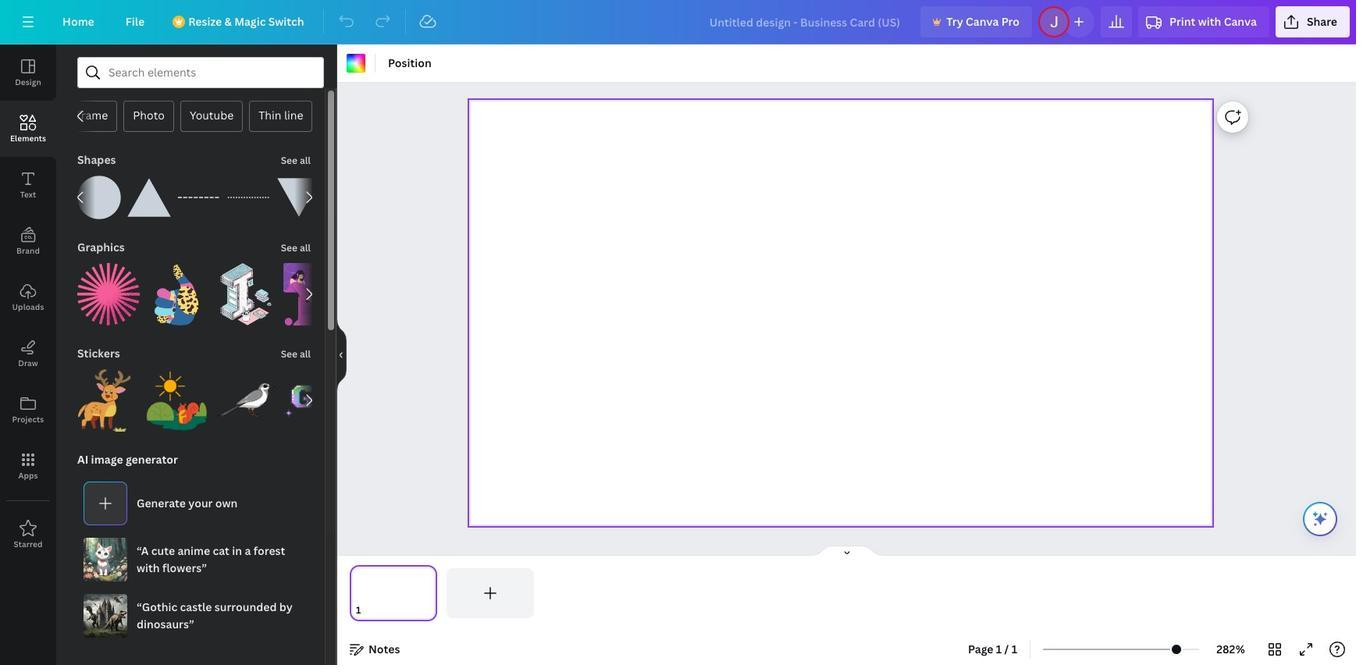 Task type: locate. For each thing, give the bounding box(es) containing it.
with down "a
[[137, 561, 160, 575]]

textured brutalist sun blaze element image
[[77, 263, 140, 326]]

"a cute anime cat in a forest with flowers"
[[137, 543, 285, 575]]

2 vertical spatial all
[[300, 347, 311, 361]]

1 left the /
[[996, 642, 1002, 657]]

1 canva from the left
[[966, 14, 999, 29]]

0 horizontal spatial canva
[[966, 14, 999, 29]]

see all for stickers
[[281, 347, 311, 361]]

starred button
[[0, 507, 56, 563]]

canva inside 'button'
[[966, 14, 999, 29]]

triangle down image
[[277, 176, 321, 219]]

brand button
[[0, 213, 56, 269]]

1 add this line to the canvas image from the left
[[177, 176, 221, 219]]

see all button down triangle down 'image'
[[279, 232, 312, 263]]

canva right print at right top
[[1224, 14, 1257, 29]]

shapes
[[77, 152, 116, 167]]

see all left hide 'image'
[[281, 347, 311, 361]]

thin
[[259, 108, 281, 123]]

pro
[[1001, 14, 1020, 29]]

elements button
[[0, 101, 56, 157]]

1 all from the top
[[300, 154, 311, 167]]

with inside "a cute anime cat in a forest with flowers"
[[137, 561, 160, 575]]

2 see from the top
[[281, 241, 297, 255]]

text button
[[0, 157, 56, 213]]

1 vertical spatial see all button
[[279, 232, 312, 263]]

circle
[[44, 108, 74, 123]]

try canva pro button
[[921, 6, 1032, 37]]

with
[[1198, 14, 1221, 29], [137, 561, 160, 575]]

design
[[15, 77, 41, 87]]

&
[[224, 14, 232, 29]]

all for stickers
[[300, 347, 311, 361]]

design button
[[0, 45, 56, 101]]

canva
[[966, 14, 999, 29], [1224, 14, 1257, 29]]

3 all from the top
[[300, 347, 311, 361]]

3 see all button from the top
[[279, 338, 312, 369]]

all for graphics
[[300, 241, 311, 255]]

all for shapes
[[300, 154, 311, 167]]

1 see all button from the top
[[279, 144, 312, 176]]

3 see from the top
[[281, 347, 297, 361]]

see all up couple having a virtual date image
[[281, 241, 311, 255]]

see all button down line
[[279, 144, 312, 176]]

all up triangle down 'image'
[[300, 154, 311, 167]]

hide pages image
[[809, 545, 884, 557]]

apps
[[18, 470, 38, 481]]

page 1 image
[[350, 568, 437, 618]]

1 vertical spatial see
[[281, 241, 297, 255]]

0 horizontal spatial 1
[[996, 642, 1002, 657]]

2 see all button from the top
[[279, 232, 312, 263]]

canva inside dropdown button
[[1224, 14, 1257, 29]]

notes
[[368, 642, 400, 657]]

canva right try
[[966, 14, 999, 29]]

projects
[[12, 414, 44, 425]]

see for shapes
[[281, 154, 297, 167]]

1 horizontal spatial 1
[[1012, 642, 1017, 657]]

frame
[[77, 108, 108, 123]]

1 see from the top
[[281, 154, 297, 167]]

with right print at right top
[[1198, 14, 1221, 29]]

thin line
[[259, 108, 303, 123]]

1
[[996, 642, 1002, 657], [1012, 642, 1017, 657]]

share
[[1307, 14, 1337, 29]]

uploads button
[[0, 269, 56, 326]]

see all
[[281, 154, 311, 167], [281, 241, 311, 255], [281, 347, 311, 361]]

draw
[[18, 358, 38, 368]]

0 vertical spatial see all button
[[279, 144, 312, 176]]

text
[[20, 189, 36, 200]]

see
[[281, 154, 297, 167], [281, 241, 297, 255], [281, 347, 297, 361]]

group
[[77, 166, 121, 219], [127, 166, 171, 219], [277, 176, 321, 219], [77, 254, 140, 326], [146, 254, 208, 326], [215, 254, 277, 326], [283, 263, 346, 326], [77, 360, 140, 432], [146, 360, 208, 432], [215, 369, 277, 432], [283, 369, 346, 432]]

main menu bar
[[0, 0, 1356, 45]]

try canva pro
[[946, 14, 1020, 29]]

uploads
[[12, 301, 44, 312]]

1 horizontal spatial canva
[[1224, 14, 1257, 29]]

1 see all from the top
[[281, 154, 311, 167]]

brand
[[16, 245, 40, 256]]

file button
[[113, 6, 157, 37]]

see left hide 'image'
[[281, 347, 297, 361]]

0 vertical spatial all
[[300, 154, 311, 167]]

page
[[968, 642, 993, 657]]

2 all from the top
[[300, 241, 311, 255]]

2 see all from the top
[[281, 241, 311, 255]]

1 vertical spatial all
[[300, 241, 311, 255]]

see all button
[[279, 144, 312, 176], [279, 232, 312, 263], [279, 338, 312, 369]]

add this line to the canvas image left triangle down 'image'
[[227, 176, 271, 219]]

2 vertical spatial see all
[[281, 347, 311, 361]]

all left hide 'image'
[[300, 347, 311, 361]]

2 vertical spatial see all button
[[279, 338, 312, 369]]

see all button for graphics
[[279, 232, 312, 263]]

wild pattern thumbs up icon image
[[146, 263, 208, 326]]

see all button left hide 'image'
[[279, 338, 312, 369]]

all
[[300, 154, 311, 167], [300, 241, 311, 255], [300, 347, 311, 361]]

ai image generator
[[77, 452, 178, 467]]

add this line to the canvas image right triangle up image
[[177, 176, 221, 219]]

0 vertical spatial see all
[[281, 154, 311, 167]]

2 add this line to the canvas image from the left
[[227, 176, 271, 219]]

1 vertical spatial with
[[137, 561, 160, 575]]

line
[[284, 108, 303, 123]]

image
[[91, 452, 123, 467]]

see down triangle down 'image'
[[281, 241, 297, 255]]

2 canva from the left
[[1224, 14, 1257, 29]]

"gothic
[[137, 600, 177, 614]]

3 see all from the top
[[281, 347, 311, 361]]

1 horizontal spatial with
[[1198, 14, 1221, 29]]

photo
[[133, 108, 165, 123]]

0 horizontal spatial with
[[137, 561, 160, 575]]

shapes button
[[76, 144, 118, 176]]

apps button
[[0, 438, 56, 494]]

1 vertical spatial see all
[[281, 241, 311, 255]]

0 vertical spatial see
[[281, 154, 297, 167]]

see all for shapes
[[281, 154, 311, 167]]

add this line to the canvas image
[[177, 176, 221, 219], [227, 176, 271, 219]]

2 vertical spatial see
[[281, 347, 297, 361]]

flowers"
[[162, 561, 207, 575]]

resize & magic switch button
[[163, 6, 317, 37]]

0 vertical spatial with
[[1198, 14, 1221, 29]]

forest
[[253, 543, 285, 558]]

0 horizontal spatial add this line to the canvas image
[[177, 176, 221, 219]]

see all up triangle down 'image'
[[281, 154, 311, 167]]

print
[[1170, 14, 1196, 29]]

1 right the /
[[1012, 642, 1017, 657]]

surrounded
[[215, 600, 277, 614]]

position
[[388, 55, 432, 70]]

your
[[188, 496, 213, 511]]

1 horizontal spatial add this line to the canvas image
[[227, 176, 271, 219]]

all up couple having a virtual date image
[[300, 241, 311, 255]]

see all for graphics
[[281, 241, 311, 255]]

see up triangle down 'image'
[[281, 154, 297, 167]]

notes button
[[344, 637, 406, 662]]

by
[[279, 600, 293, 614]]



Task type: describe. For each thing, give the bounding box(es) containing it.
/
[[1004, 642, 1009, 657]]

282% button
[[1205, 637, 1256, 662]]

try
[[946, 14, 963, 29]]

graphics
[[77, 240, 125, 255]]

print with canva
[[1170, 14, 1257, 29]]

starred
[[14, 539, 43, 550]]

white circle shape image
[[77, 176, 121, 219]]

resize & magic switch
[[188, 14, 304, 29]]

print with canva button
[[1138, 6, 1269, 37]]

ai
[[77, 452, 88, 467]]

hide image
[[336, 317, 347, 392]]

generate
[[137, 496, 186, 511]]

canva assistant image
[[1311, 510, 1330, 529]]

circle frame
[[44, 108, 108, 123]]

in
[[232, 543, 242, 558]]

side panel tab list
[[0, 45, 56, 563]]

projects button
[[0, 382, 56, 438]]

youtube button
[[180, 101, 243, 132]]

see for stickers
[[281, 347, 297, 361]]

dinosaurs"
[[137, 617, 194, 632]]

Search elements search field
[[109, 58, 293, 87]]

home link
[[50, 6, 107, 37]]

draw button
[[0, 326, 56, 382]]

castle
[[180, 600, 212, 614]]

see for graphics
[[281, 241, 297, 255]]

youtube
[[190, 108, 234, 123]]

couple having a virtual date image
[[283, 263, 346, 326]]

cat
[[213, 543, 229, 558]]

Design title text field
[[697, 6, 914, 37]]

position button
[[382, 51, 438, 76]]

see all button for stickers
[[279, 338, 312, 369]]

page 1 / 1
[[968, 642, 1017, 657]]

"gothic castle surrounded by dinosaurs"
[[137, 600, 293, 632]]

circle frame button
[[34, 101, 117, 132]]

elements
[[10, 133, 46, 144]]

home
[[62, 14, 94, 29]]

with inside dropdown button
[[1198, 14, 1221, 29]]

generator
[[126, 452, 178, 467]]

Page title text field
[[368, 603, 374, 618]]

1 1 from the left
[[996, 642, 1002, 657]]

pastel isometric letter i image
[[215, 263, 277, 326]]

282%
[[1217, 642, 1245, 657]]

2 1 from the left
[[1012, 642, 1017, 657]]

magic
[[234, 14, 266, 29]]

resize
[[188, 14, 222, 29]]

share button
[[1276, 6, 1350, 37]]

stickers
[[77, 346, 120, 361]]

graphics button
[[76, 232, 126, 263]]

file
[[126, 14, 145, 29]]

anime
[[178, 543, 210, 558]]

cute
[[151, 543, 175, 558]]

see all button for shapes
[[279, 144, 312, 176]]

triangle up image
[[127, 176, 171, 219]]

#ffffff image
[[347, 54, 365, 73]]

stickers button
[[76, 338, 122, 369]]

own
[[215, 496, 238, 511]]

a
[[245, 543, 251, 558]]

switch
[[268, 14, 304, 29]]

thin line button
[[249, 101, 313, 132]]

generate your own
[[137, 496, 238, 511]]

photo button
[[124, 101, 174, 132]]

"a
[[137, 543, 149, 558]]



Task type: vqa. For each thing, say whether or not it's contained in the screenshot.
asset in the right bottom of the page
no



